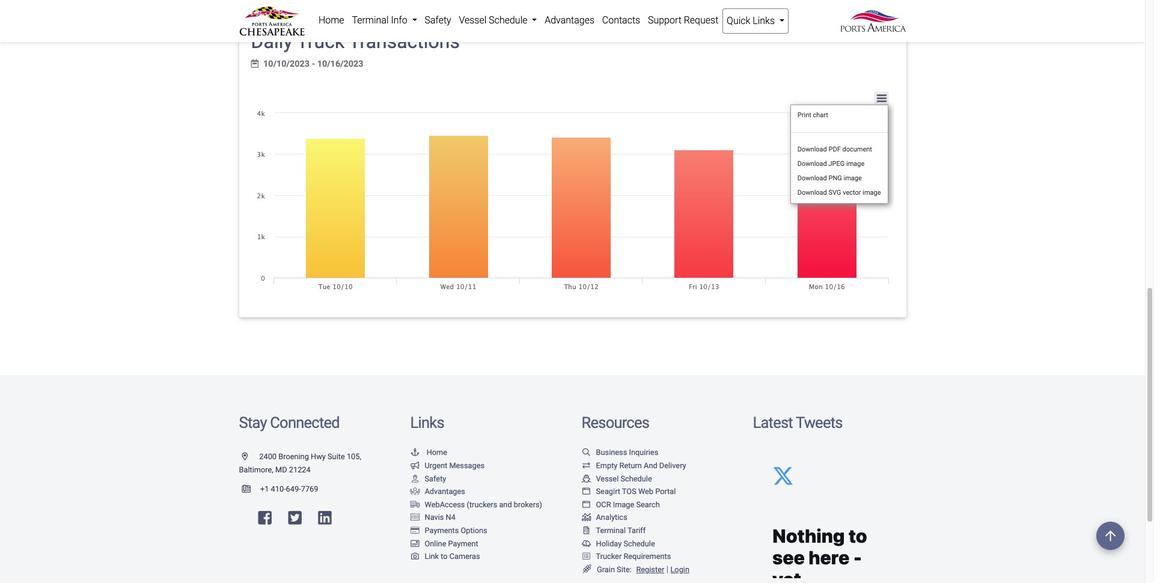 Task type: locate. For each thing, give the bounding box(es) containing it.
+1 410-649-7769 link
[[239, 484, 318, 493]]

2 download from the top
[[798, 160, 827, 168]]

0 vertical spatial safety link
[[421, 8, 455, 32]]

1 vertical spatial vessel schedule
[[596, 474, 652, 483]]

image down document
[[847, 160, 865, 168]]

linkedin image
[[318, 511, 332, 526]]

download for download svg vector image
[[798, 189, 827, 197]]

image
[[847, 160, 865, 168], [844, 174, 862, 182], [863, 189, 881, 197]]

1 horizontal spatial home
[[427, 448, 448, 457]]

quick links link
[[723, 8, 789, 34]]

holiday schedule
[[596, 539, 655, 548]]

1 horizontal spatial vessel
[[596, 474, 619, 483]]

0 vertical spatial home
[[319, 14, 344, 26]]

vessel schedule
[[459, 14, 530, 26], [596, 474, 652, 483]]

0 horizontal spatial vessel schedule link
[[455, 8, 541, 32]]

file invoice image
[[582, 527, 591, 535]]

2 vertical spatial schedule
[[624, 539, 655, 548]]

web
[[639, 487, 654, 496]]

chart
[[813, 111, 829, 119]]

navis n4 link
[[410, 513, 456, 522]]

analytics
[[596, 513, 628, 522]]

download for download jpeg image
[[798, 160, 827, 168]]

2 safety from the top
[[425, 474, 446, 483]]

410-
[[271, 484, 286, 493]]

business inquiries
[[596, 448, 659, 457]]

analytics image
[[582, 514, 591, 522]]

1 browser image from the top
[[582, 488, 591, 496]]

terminal down analytics
[[596, 526, 626, 535]]

empty return and delivery
[[596, 461, 687, 470]]

home
[[319, 14, 344, 26], [427, 448, 448, 457]]

safety link down urgent
[[410, 474, 446, 483]]

terminal info link
[[348, 8, 421, 32]]

image up vector
[[844, 174, 862, 182]]

7769
[[301, 484, 318, 493]]

container storage image
[[410, 514, 420, 522]]

browser image inside seagirt tos web portal link
[[582, 488, 591, 496]]

link to cameras link
[[410, 552, 480, 561]]

document
[[843, 146, 873, 153]]

0 vertical spatial vessel
[[459, 14, 487, 26]]

download left pdf
[[798, 146, 827, 153]]

and
[[644, 461, 658, 470]]

holiday
[[596, 539, 622, 548]]

0 vertical spatial safety
[[425, 14, 451, 26]]

1 vertical spatial browser image
[[582, 501, 591, 509]]

home link up the 10/16/2023
[[315, 8, 348, 32]]

safety link right info
[[421, 8, 455, 32]]

0 horizontal spatial vessel
[[459, 14, 487, 26]]

info
[[391, 14, 408, 26]]

urgent
[[425, 461, 448, 470]]

urgent messages link
[[410, 461, 485, 470]]

2 browser image from the top
[[582, 501, 591, 509]]

request
[[684, 14, 719, 26]]

image right vector
[[863, 189, 881, 197]]

baltimore,
[[239, 465, 274, 474]]

links right quick
[[753, 15, 775, 26]]

tos
[[622, 487, 637, 496]]

1 vertical spatial safety
[[425, 474, 446, 483]]

contacts
[[602, 14, 641, 26]]

trucker requirements link
[[582, 552, 671, 561]]

1 vertical spatial home link
[[410, 448, 448, 457]]

safety down urgent
[[425, 474, 446, 483]]

advantages link up webaccess
[[410, 487, 465, 496]]

1 vertical spatial terminal
[[596, 526, 626, 535]]

ocr
[[596, 500, 611, 509]]

grain
[[597, 565, 615, 574]]

quick links
[[727, 15, 778, 26]]

advantages up webaccess
[[425, 487, 465, 496]]

0 horizontal spatial vessel schedule
[[459, 14, 530, 26]]

image for download png image
[[844, 174, 862, 182]]

print
[[798, 111, 812, 119]]

links up anchor icon
[[410, 414, 444, 432]]

advantages link
[[541, 8, 599, 32], [410, 487, 465, 496]]

1 vertical spatial vessel schedule link
[[582, 474, 652, 483]]

hwy
[[311, 452, 326, 461]]

link to cameras
[[425, 552, 480, 561]]

home up truck
[[319, 14, 344, 26]]

advantages link left contacts
[[541, 8, 599, 32]]

seagirt tos web portal link
[[582, 487, 676, 496]]

ship image
[[582, 475, 591, 483]]

support request
[[648, 14, 719, 26]]

advantages
[[545, 14, 595, 26], [425, 487, 465, 496]]

1 horizontal spatial vessel schedule link
[[582, 474, 652, 483]]

3 download from the top
[[798, 174, 827, 182]]

terminal
[[352, 14, 389, 26], [596, 526, 626, 535]]

to
[[441, 552, 448, 561]]

0 vertical spatial home link
[[315, 8, 348, 32]]

1 vertical spatial safety link
[[410, 474, 446, 483]]

navis
[[425, 513, 444, 522]]

vessel schedule link
[[455, 8, 541, 32], [582, 474, 652, 483]]

0 vertical spatial browser image
[[582, 488, 591, 496]]

terminal for terminal info
[[352, 14, 389, 26]]

terminal up daily truck transactions
[[352, 14, 389, 26]]

anchor image
[[410, 449, 420, 457]]

advantages left contacts
[[545, 14, 595, 26]]

stay
[[239, 414, 267, 432]]

register link
[[634, 565, 665, 574]]

0 vertical spatial links
[[753, 15, 775, 26]]

0 horizontal spatial home link
[[315, 8, 348, 32]]

empty
[[596, 461, 618, 470]]

1 safety from the top
[[425, 14, 451, 26]]

0 horizontal spatial advantages link
[[410, 487, 465, 496]]

download up download png image
[[798, 160, 827, 168]]

site:
[[617, 565, 632, 574]]

user hard hat image
[[410, 475, 420, 483]]

schedule
[[489, 14, 528, 26], [621, 474, 652, 483], [624, 539, 655, 548]]

0 horizontal spatial terminal
[[352, 14, 389, 26]]

terminal info
[[352, 14, 410, 26]]

daily truck transactions
[[251, 30, 460, 53]]

home link for terminal info link
[[315, 8, 348, 32]]

online payment link
[[410, 539, 479, 548]]

1 horizontal spatial home link
[[410, 448, 448, 457]]

jpeg
[[829, 160, 845, 168]]

download down download png image
[[798, 189, 827, 197]]

vessel
[[459, 14, 487, 26], [596, 474, 619, 483]]

online
[[425, 539, 446, 548]]

png
[[829, 174, 842, 182]]

safety right info
[[425, 14, 451, 26]]

1 horizontal spatial terminal
[[596, 526, 626, 535]]

payments options link
[[410, 526, 488, 535]]

schedule for 'vessel schedule' link to the right
[[621, 474, 652, 483]]

1 horizontal spatial advantages
[[545, 14, 595, 26]]

search
[[637, 500, 660, 509]]

1 vertical spatial links
[[410, 414, 444, 432]]

browser image
[[582, 488, 591, 496], [582, 501, 591, 509]]

trucker
[[596, 552, 622, 561]]

download png image
[[798, 174, 862, 182]]

1 horizontal spatial links
[[753, 15, 775, 26]]

browser image inside ocr image search link
[[582, 501, 591, 509]]

browser image down ship image
[[582, 488, 591, 496]]

trucker requirements
[[596, 552, 671, 561]]

1 vertical spatial advantages
[[425, 487, 465, 496]]

0 horizontal spatial links
[[410, 414, 444, 432]]

stay connected
[[239, 414, 340, 432]]

1 vertical spatial schedule
[[621, 474, 652, 483]]

0 vertical spatial advantages
[[545, 14, 595, 26]]

0 horizontal spatial advantages
[[425, 487, 465, 496]]

home link up urgent
[[410, 448, 448, 457]]

payments options
[[425, 526, 488, 535]]

1 horizontal spatial advantages link
[[541, 8, 599, 32]]

schedule for holiday schedule link
[[624, 539, 655, 548]]

0 vertical spatial terminal
[[352, 14, 389, 26]]

truck container image
[[410, 501, 420, 509]]

holiday schedule link
[[582, 539, 655, 548]]

0 vertical spatial image
[[847, 160, 865, 168]]

1 download from the top
[[798, 146, 827, 153]]

4 download from the top
[[798, 189, 827, 197]]

payment
[[448, 539, 479, 548]]

resources
[[582, 414, 650, 432]]

download left 'png'
[[798, 174, 827, 182]]

browser image up analytics icon
[[582, 501, 591, 509]]

suite
[[328, 452, 345, 461]]

home link for urgent messages link
[[410, 448, 448, 457]]

10/10/2023 - 10/16/2023
[[263, 59, 364, 69]]

navis n4
[[425, 513, 456, 522]]

home up urgent
[[427, 448, 448, 457]]

1 vertical spatial image
[[844, 174, 862, 182]]

exchange image
[[582, 462, 591, 470]]



Task type: vqa. For each thing, say whether or not it's contained in the screenshot.
Customs
no



Task type: describe. For each thing, give the bounding box(es) containing it.
0 vertical spatial vessel schedule link
[[455, 8, 541, 32]]

camera image
[[410, 553, 420, 561]]

md
[[275, 465, 287, 474]]

login
[[671, 565, 690, 574]]

bells image
[[582, 540, 591, 548]]

21224
[[289, 465, 311, 474]]

1 vertical spatial advantages link
[[410, 487, 465, 496]]

tweets
[[796, 414, 843, 432]]

vector
[[843, 189, 861, 197]]

daily
[[251, 30, 293, 53]]

image for download jpeg image
[[847, 160, 865, 168]]

wheat image
[[582, 565, 593, 574]]

calendar week image
[[251, 60, 259, 68]]

business inquiries link
[[582, 448, 659, 457]]

support
[[648, 14, 682, 26]]

649-
[[286, 484, 301, 493]]

vessel inside 'vessel schedule' link
[[459, 14, 487, 26]]

empty return and delivery link
[[582, 461, 687, 470]]

messages
[[449, 461, 485, 470]]

browser image for seagirt
[[582, 488, 591, 496]]

105,
[[347, 452, 361, 461]]

2400
[[259, 452, 277, 461]]

1 vertical spatial home
[[427, 448, 448, 457]]

register
[[637, 565, 665, 574]]

portal
[[656, 487, 676, 496]]

phone office image
[[242, 486, 260, 493]]

n4
[[446, 513, 456, 522]]

login link
[[671, 565, 690, 574]]

download jpeg image
[[798, 160, 865, 168]]

download svg vector image
[[798, 189, 881, 197]]

options
[[461, 526, 488, 535]]

download for download pdf document
[[798, 146, 827, 153]]

requirements
[[624, 552, 671, 561]]

return
[[620, 461, 642, 470]]

latest tweets
[[753, 414, 843, 432]]

2 vertical spatial image
[[863, 189, 881, 197]]

twitter square image
[[288, 511, 302, 526]]

0 vertical spatial vessel schedule
[[459, 14, 530, 26]]

safety inside safety link
[[425, 14, 451, 26]]

pdf
[[829, 146, 841, 153]]

seagirt
[[596, 487, 621, 496]]

10/16/2023
[[317, 59, 364, 69]]

business
[[596, 448, 627, 457]]

0 vertical spatial advantages link
[[541, 8, 599, 32]]

cameras
[[450, 552, 480, 561]]

0 vertical spatial schedule
[[489, 14, 528, 26]]

terminal tariff link
[[582, 526, 646, 535]]

-
[[312, 59, 315, 69]]

urgent messages
[[425, 461, 485, 470]]

delivery
[[660, 461, 687, 470]]

|
[[667, 565, 669, 575]]

download for download png image
[[798, 174, 827, 182]]

payments
[[425, 526, 459, 535]]

and
[[499, 500, 512, 509]]

2400 broening hwy suite 105, baltimore, md 21224
[[239, 452, 361, 474]]

bullhorn image
[[410, 462, 420, 470]]

hand receiving image
[[410, 488, 420, 496]]

credit card image
[[410, 527, 420, 535]]

0 horizontal spatial home
[[319, 14, 344, 26]]

latest
[[753, 414, 793, 432]]

webaccess
[[425, 500, 465, 509]]

(truckers
[[467, 500, 498, 509]]

search image
[[582, 449, 591, 457]]

contacts link
[[599, 8, 644, 32]]

truck
[[297, 30, 345, 53]]

broening
[[279, 452, 309, 461]]

inquiries
[[629, 448, 659, 457]]

webaccess (truckers and brokers)
[[425, 500, 542, 509]]

tariff
[[628, 526, 646, 535]]

brokers)
[[514, 500, 542, 509]]

terminal for terminal tariff
[[596, 526, 626, 535]]

facebook square image
[[258, 511, 272, 526]]

link
[[425, 552, 439, 561]]

1 vertical spatial vessel
[[596, 474, 619, 483]]

download pdf document
[[798, 146, 873, 153]]

credit card front image
[[410, 540, 420, 548]]

print chart
[[798, 111, 829, 119]]

list alt image
[[582, 553, 591, 561]]

terminal tariff
[[596, 526, 646, 535]]

seagirt tos web portal
[[596, 487, 676, 496]]

safety link for terminal info link
[[421, 8, 455, 32]]

links inside quick links link
[[753, 15, 775, 26]]

support request link
[[644, 8, 723, 32]]

2400 broening hwy suite 105, baltimore, md 21224 link
[[239, 452, 361, 474]]

10/10/2023
[[263, 59, 310, 69]]

analytics link
[[582, 513, 628, 522]]

svg
[[829, 189, 842, 197]]

browser image for ocr
[[582, 501, 591, 509]]

go to top image
[[1097, 522, 1125, 550]]

online payment
[[425, 539, 479, 548]]

quick
[[727, 15, 751, 26]]

map marker alt image
[[242, 454, 257, 461]]

1 horizontal spatial vessel schedule
[[596, 474, 652, 483]]

+1 410-649-7769
[[260, 484, 318, 493]]

safety link for urgent messages link
[[410, 474, 446, 483]]

ocr image search
[[596, 500, 660, 509]]



